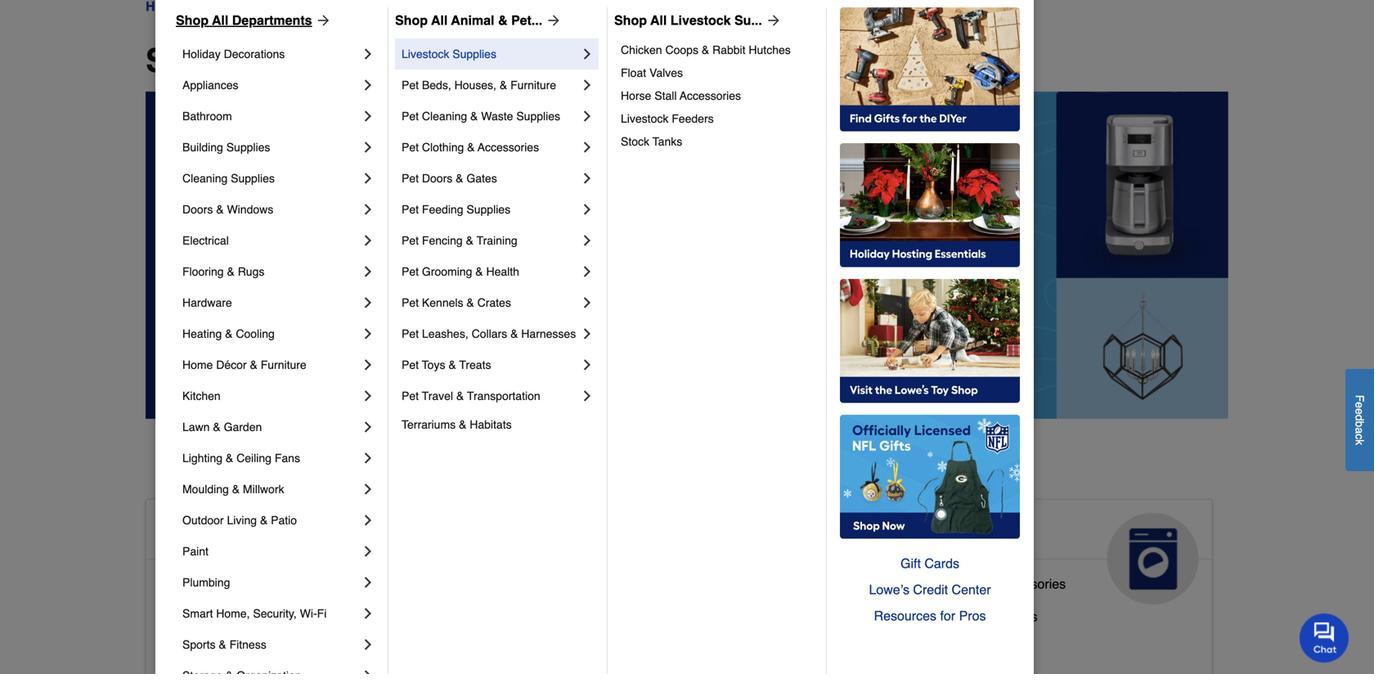 Task type: describe. For each thing, give the bounding box(es) containing it.
terrariums & habitats
[[402, 418, 512, 431]]

d
[[1354, 415, 1367, 421]]

paint
[[182, 545, 209, 558]]

furniture inside home décor & furniture link
[[261, 358, 307, 372]]

décor
[[216, 358, 247, 372]]

pet leashes, collars & harnesses link
[[402, 318, 579, 349]]

0 vertical spatial cleaning
[[422, 110, 467, 123]]

accessories for appliance parts & accessories
[[996, 576, 1066, 592]]

pet for pet toys & treats link
[[402, 358, 419, 372]]

2 vertical spatial home
[[272, 642, 307, 657]]

float valves link
[[621, 61, 815, 84]]

horse
[[621, 89, 652, 102]]

chevron right image for holiday decorations
[[360, 46, 376, 62]]

moulding & millwork
[[182, 483, 284, 496]]

fencing
[[422, 234, 463, 247]]

lowe's credit center
[[869, 582, 991, 597]]

shop all departments link
[[176, 11, 332, 30]]

chevron right image for pet beds, houses, & furniture
[[579, 77, 596, 93]]

chevron right image for doors & windows
[[360, 201, 376, 218]]

flooring & rugs
[[182, 265, 265, 278]]

k
[[1354, 439, 1367, 445]]

2 e from the top
[[1354, 408, 1367, 415]]

houses, for the topmost pet beds, houses, & furniture link
[[455, 79, 497, 92]]

resources
[[874, 608, 937, 624]]

pet fencing & training
[[402, 234, 518, 247]]

flooring
[[182, 265, 224, 278]]

chevron right image for paint
[[360, 543, 376, 560]]

training
[[477, 234, 518, 247]]

chevron right image for kitchen
[[360, 388, 376, 404]]

valves
[[650, 66, 683, 79]]

1 vertical spatial doors
[[182, 203, 213, 216]]

chevron right image for pet fencing & training
[[579, 232, 596, 249]]

pet for the pet leashes, collars & harnesses 'link'
[[402, 327, 419, 340]]

pet grooming & health link
[[402, 256, 579, 287]]

pet for pet fencing & training link
[[402, 234, 419, 247]]

hutches
[[749, 43, 791, 56]]

chillers
[[994, 609, 1038, 624]]

pet kennels & crates link
[[402, 287, 579, 318]]

entry
[[226, 642, 256, 657]]

sports & fitness
[[182, 638, 267, 651]]

c
[[1354, 434, 1367, 439]]

appliance
[[889, 576, 946, 592]]

arrow right image
[[762, 12, 782, 29]]

accessories for pet clothing & accessories
[[478, 141, 539, 154]]

lawn & garden
[[182, 421, 262, 434]]

resources for pros
[[874, 608, 986, 624]]

holiday decorations link
[[182, 38, 360, 70]]

arrow right image for shop all departments
[[312, 12, 332, 29]]

shop for shop all livestock su...
[[615, 13, 647, 28]]

ceiling
[[237, 452, 272, 465]]

0 vertical spatial livestock supplies link
[[402, 38, 579, 70]]

beds, for the topmost pet beds, houses, & furniture link
[[422, 79, 451, 92]]

animal & pet care image
[[743, 513, 835, 605]]

pet leashes, collars & harnesses
[[402, 327, 576, 340]]

f e e d b a c k button
[[1346, 369, 1375, 471]]

pet beds, houses, & furniture for the topmost pet beds, houses, & furniture link
[[402, 79, 557, 92]]

1 vertical spatial bathroom
[[226, 576, 283, 592]]

0 vertical spatial pet beds, houses, & furniture link
[[402, 70, 579, 101]]

outdoor living & patio
[[182, 514, 297, 527]]

livestock up the stock tanks
[[621, 112, 669, 125]]

arrow right image for shop all animal & pet...
[[543, 12, 562, 29]]

pet kennels & crates
[[402, 296, 511, 309]]

terrariums & habitats link
[[402, 412, 596, 438]]

beverage & wine chillers link
[[889, 605, 1038, 638]]

b
[[1354, 421, 1367, 427]]

chevron right image for pet leashes, collars & harnesses
[[579, 326, 596, 342]]

coops
[[666, 43, 699, 56]]

appliances image
[[1108, 513, 1199, 605]]

gift
[[901, 556, 921, 571]]

shop all livestock su...
[[615, 13, 762, 28]]

sports
[[182, 638, 216, 651]]

float
[[621, 66, 647, 79]]

plumbing
[[182, 576, 230, 589]]

grooming
[[422, 265, 472, 278]]

collars
[[472, 327, 508, 340]]

tanks
[[653, 135, 683, 148]]

pet for pet feeding supplies link
[[402, 203, 419, 216]]

accessible for accessible bedroom
[[160, 609, 222, 624]]

chat invite button image
[[1300, 613, 1350, 663]]

houses, for bottom pet beds, houses, & furniture link
[[585, 635, 633, 651]]

pet clothing & accessories
[[402, 141, 539, 154]]

supplies right waste on the left
[[517, 110, 561, 123]]

pet cleaning & waste supplies link
[[402, 101, 579, 132]]

chevron right image for pet kennels & crates
[[579, 295, 596, 311]]

shop
[[146, 42, 227, 79]]

su...
[[735, 13, 762, 28]]

cards
[[925, 556, 960, 571]]

wi-
[[300, 607, 317, 620]]

wine
[[961, 609, 991, 624]]

outdoor living & patio link
[[182, 505, 360, 536]]

accessible for accessible home
[[160, 520, 279, 546]]

animal & pet care link
[[511, 500, 848, 605]]

hardware
[[182, 296, 232, 309]]

horse stall accessories
[[621, 89, 741, 102]]

gift cards
[[901, 556, 960, 571]]

travel
[[422, 390, 453, 403]]

beverage & wine chillers
[[889, 609, 1038, 624]]

all for livestock
[[651, 13, 667, 28]]

supplies up windows
[[231, 172, 275, 185]]

shop all livestock su... link
[[615, 11, 782, 30]]

transportation
[[467, 390, 541, 403]]

beds, for bottom pet beds, houses, & furniture link
[[547, 635, 581, 651]]

cleaning supplies
[[182, 172, 275, 185]]

0 vertical spatial home
[[182, 358, 213, 372]]

heating & cooling
[[182, 327, 275, 340]]

accessible for accessible entry & home
[[160, 642, 222, 657]]

bedroom
[[226, 609, 279, 624]]

accessible entry & home link
[[160, 638, 307, 671]]

chevron right image for pet grooming & health
[[579, 263, 596, 280]]

chevron right image for pet feeding supplies
[[579, 201, 596, 218]]

1 vertical spatial home
[[286, 520, 349, 546]]

appliance parts & accessories
[[889, 576, 1066, 592]]

accessible bathroom link
[[160, 573, 283, 605]]

pet for bottom pet beds, houses, & furniture link
[[524, 635, 544, 651]]

building
[[182, 141, 223, 154]]

accessible bathroom
[[160, 576, 283, 592]]

stock tanks
[[621, 135, 683, 148]]

pet for pet grooming & health 'link'
[[402, 265, 419, 278]]

garden
[[224, 421, 262, 434]]

chevron right image for outdoor living & patio
[[360, 512, 376, 529]]

care
[[524, 546, 575, 572]]

heating
[[182, 327, 222, 340]]

0 vertical spatial appliances
[[182, 79, 239, 92]]

supplies up cleaning supplies
[[226, 141, 270, 154]]

chevron right image for heating & cooling
[[360, 326, 376, 342]]

pet toys & treats link
[[402, 349, 579, 381]]

0 horizontal spatial cleaning
[[182, 172, 228, 185]]

chevron right image for appliances
[[360, 77, 376, 93]]

0 vertical spatial bathroom
[[182, 110, 232, 123]]

windows
[[227, 203, 274, 216]]



Task type: locate. For each thing, give the bounding box(es) containing it.
accessories inside pet clothing & accessories link
[[478, 141, 539, 154]]

3 shop from the left
[[615, 13, 647, 28]]

pet for the topmost pet beds, houses, & furniture link
[[402, 79, 419, 92]]

1 vertical spatial cleaning
[[182, 172, 228, 185]]

kitchen
[[182, 390, 221, 403]]

accessible inside "link"
[[160, 609, 222, 624]]

doors & windows link
[[182, 194, 360, 225]]

0 vertical spatial livestock supplies
[[402, 47, 497, 61]]

outdoor
[[182, 514, 224, 527]]

arrow right image inside shop all animal & pet... link
[[543, 12, 562, 29]]

kennels
[[422, 296, 464, 309]]

2 horizontal spatial furniture
[[649, 635, 701, 651]]

departments
[[232, 13, 312, 28], [286, 42, 486, 79]]

pet...
[[511, 13, 543, 28]]

beds,
[[422, 79, 451, 92], [547, 635, 581, 651]]

0 vertical spatial doors
[[422, 172, 453, 185]]

accessible home
[[160, 520, 349, 546]]

chevron right image for cleaning supplies
[[360, 170, 376, 187]]

1 vertical spatial departments
[[286, 42, 486, 79]]

pet fencing & training link
[[402, 225, 579, 256]]

1 horizontal spatial cleaning
[[422, 110, 467, 123]]

supplies down shop all animal & pet... link at the left
[[453, 47, 497, 61]]

accessories up chillers
[[996, 576, 1066, 592]]

livestock supplies link down shop all animal & pet... link at the left
[[402, 38, 579, 70]]

0 horizontal spatial appliances
[[182, 79, 239, 92]]

e up 'b'
[[1354, 408, 1367, 415]]

hardware link
[[182, 287, 360, 318]]

1 horizontal spatial houses,
[[585, 635, 633, 651]]

1 vertical spatial accessories
[[478, 141, 539, 154]]

patio
[[271, 514, 297, 527]]

chevron right image for bathroom
[[360, 108, 376, 124]]

visit the lowe's toy shop. image
[[840, 279, 1020, 403]]

pet for "pet kennels & crates" link
[[402, 296, 419, 309]]

sports & fitness link
[[182, 629, 360, 660]]

1 accessible from the top
[[160, 520, 279, 546]]

1 horizontal spatial animal
[[524, 520, 601, 546]]

furniture
[[511, 79, 557, 92], [261, 358, 307, 372], [649, 635, 701, 651]]

cleaning up clothing
[[422, 110, 467, 123]]

treats
[[459, 358, 491, 372]]

credit
[[914, 582, 948, 597]]

accessible home image
[[379, 513, 470, 605]]

pet for pet travel & transportation link
[[402, 390, 419, 403]]

lawn
[[182, 421, 210, 434]]

officially licensed n f l gifts. shop now. image
[[840, 415, 1020, 539]]

chevron right image
[[579, 46, 596, 62], [360, 108, 376, 124], [579, 139, 596, 155], [360, 170, 376, 187], [579, 201, 596, 218], [360, 232, 376, 249], [579, 232, 596, 249], [579, 263, 596, 280], [579, 295, 596, 311], [579, 388, 596, 404], [360, 450, 376, 466], [360, 543, 376, 560], [360, 574, 376, 591], [360, 637, 376, 653], [360, 668, 376, 674]]

doors up feeding
[[422, 172, 453, 185]]

accessible home link
[[146, 500, 483, 605]]

1 vertical spatial livestock supplies link
[[524, 599, 633, 632]]

0 horizontal spatial appliances link
[[182, 70, 360, 101]]

appliance parts & accessories link
[[889, 573, 1066, 605]]

chevron right image for pet toys & treats
[[579, 357, 596, 373]]

livestock down 'care'
[[524, 603, 579, 618]]

chevron right image
[[360, 46, 376, 62], [360, 77, 376, 93], [579, 77, 596, 93], [579, 108, 596, 124], [360, 139, 376, 155], [579, 170, 596, 187], [360, 201, 376, 218], [360, 263, 376, 280], [360, 295, 376, 311], [360, 326, 376, 342], [579, 326, 596, 342], [360, 357, 376, 373], [579, 357, 596, 373], [360, 388, 376, 404], [360, 419, 376, 435], [360, 481, 376, 498], [360, 512, 376, 529], [360, 606, 376, 622]]

e up d
[[1354, 402, 1367, 408]]

0 vertical spatial furniture
[[511, 79, 557, 92]]

chevron right image for pet doors & gates
[[579, 170, 596, 187]]

1 horizontal spatial arrow right image
[[543, 12, 562, 29]]

livestock supplies down shop all animal & pet...
[[402, 47, 497, 61]]

shop all departments
[[146, 42, 486, 79]]

1 horizontal spatial shop
[[395, 13, 428, 28]]

pet for pet clothing & accessories link
[[402, 141, 419, 154]]

chevron right image for sports & fitness
[[360, 637, 376, 653]]

3 accessible from the top
[[160, 609, 222, 624]]

accessories down float valves link
[[680, 89, 741, 102]]

livestock feeders link
[[621, 107, 815, 130]]

chevron right image for livestock supplies
[[579, 46, 596, 62]]

supplies down animal & pet care
[[582, 603, 633, 618]]

2 shop from the left
[[395, 13, 428, 28]]

doors up 'electrical'
[[182, 203, 213, 216]]

pet clothing & accessories link
[[402, 132, 579, 163]]

chevron right image for plumbing
[[360, 574, 376, 591]]

1 vertical spatial beds,
[[547, 635, 581, 651]]

1 vertical spatial pet beds, houses, & furniture link
[[524, 632, 701, 664]]

find gifts for the diyer. image
[[840, 7, 1020, 132]]

livestock supplies link down 'care'
[[524, 599, 633, 632]]

lowe's credit center link
[[840, 577, 1020, 603]]

0 horizontal spatial beds,
[[422, 79, 451, 92]]

chevron right image for pet cleaning & waste supplies
[[579, 108, 596, 124]]

1 vertical spatial animal
[[524, 520, 601, 546]]

accessories
[[680, 89, 741, 102], [478, 141, 539, 154], [996, 576, 1066, 592]]

holiday hosting essentials. image
[[840, 143, 1020, 268]]

chevron right image for electrical
[[360, 232, 376, 249]]

appliances link
[[182, 70, 360, 101], [876, 500, 1213, 605]]

shop for shop all departments
[[176, 13, 209, 28]]

pet for pet cleaning & waste supplies link
[[402, 110, 419, 123]]

chevron right image for pet clothing & accessories
[[579, 139, 596, 155]]

supplies up pet fencing & training link
[[467, 203, 511, 216]]

pet beds, houses, & furniture
[[402, 79, 557, 92], [524, 635, 701, 651]]

lighting & ceiling fans
[[182, 452, 300, 465]]

supplies
[[453, 47, 497, 61], [517, 110, 561, 123], [226, 141, 270, 154], [231, 172, 275, 185], [467, 203, 511, 216], [582, 603, 633, 618]]

1 horizontal spatial appliances link
[[876, 500, 1213, 605]]

0 vertical spatial beds,
[[422, 79, 451, 92]]

chevron right image for lighting & ceiling fans
[[360, 450, 376, 466]]

bathroom link
[[182, 101, 360, 132]]

chicken coops & rabbit hutches link
[[621, 38, 815, 61]]

holiday
[[182, 47, 221, 61]]

chevron right image for moulding & millwork
[[360, 481, 376, 498]]

clothing
[[422, 141, 464, 154]]

stall
[[655, 89, 677, 102]]

furniture for bottom pet beds, houses, & furniture link
[[649, 635, 701, 651]]

home décor & furniture link
[[182, 349, 360, 381]]

0 horizontal spatial arrow right image
[[312, 12, 332, 29]]

4 accessible from the top
[[160, 642, 222, 657]]

furniture for the topmost pet beds, houses, & furniture link
[[511, 79, 557, 92]]

1 horizontal spatial doors
[[422, 172, 453, 185]]

appliances up cards
[[889, 520, 1011, 546]]

0 horizontal spatial animal
[[451, 13, 495, 28]]

chevron right image for building supplies
[[360, 139, 376, 155]]

1 horizontal spatial beds,
[[547, 635, 581, 651]]

doors
[[422, 172, 453, 185], [182, 203, 213, 216]]

chevron right image for pet travel & transportation
[[579, 388, 596, 404]]

appliances link up chillers
[[876, 500, 1213, 605]]

pet
[[402, 79, 419, 92], [402, 110, 419, 123], [402, 141, 419, 154], [402, 172, 419, 185], [402, 203, 419, 216], [402, 234, 419, 247], [402, 265, 419, 278], [402, 296, 419, 309], [402, 327, 419, 340], [402, 358, 419, 372], [402, 390, 419, 403], [630, 520, 666, 546], [524, 635, 544, 651]]

lowe's
[[869, 582, 910, 597]]

pet inside 'link'
[[402, 327, 419, 340]]

chevron right image for lawn & garden
[[360, 419, 376, 435]]

pet inside animal & pet care
[[630, 520, 666, 546]]

pet beds, houses, & furniture for bottom pet beds, houses, & furniture link
[[524, 635, 701, 651]]

1 vertical spatial appliances link
[[876, 500, 1213, 605]]

animal
[[451, 13, 495, 28], [524, 520, 601, 546]]

e
[[1354, 402, 1367, 408], [1354, 408, 1367, 415]]

accessible for accessible bathroom
[[160, 576, 222, 592]]

pet toys & treats
[[402, 358, 491, 372]]

gates
[[467, 172, 497, 185]]

animal inside animal & pet care
[[524, 520, 601, 546]]

rabbit
[[713, 43, 746, 56]]

decorations
[[224, 47, 285, 61]]

chevron right image for hardware
[[360, 295, 376, 311]]

1 arrow right image from the left
[[312, 12, 332, 29]]

cleaning down building
[[182, 172, 228, 185]]

lighting
[[182, 452, 223, 465]]

bathroom up building
[[182, 110, 232, 123]]

0 vertical spatial appliances link
[[182, 70, 360, 101]]

harnesses
[[522, 327, 576, 340]]

float valves
[[621, 66, 683, 79]]

1 vertical spatial pet beds, houses, & furniture
[[524, 635, 701, 651]]

0 horizontal spatial doors
[[182, 203, 213, 216]]

pet travel & transportation link
[[402, 381, 579, 412]]

departments for shop all departments
[[232, 13, 312, 28]]

2 accessible from the top
[[160, 576, 222, 592]]

chevron right image for home décor & furniture
[[360, 357, 376, 373]]

accessible entry & home
[[160, 642, 307, 657]]

pet inside 'link'
[[402, 265, 419, 278]]

departments for shop all departments
[[286, 42, 486, 79]]

fi
[[317, 607, 327, 620]]

chevron right image for flooring & rugs
[[360, 263, 376, 280]]

smart home, security, wi-fi
[[182, 607, 327, 620]]

0 horizontal spatial livestock supplies
[[402, 47, 497, 61]]

livestock up chicken coops & rabbit hutches
[[671, 13, 731, 28]]

0 horizontal spatial accessories
[[478, 141, 539, 154]]

2 vertical spatial accessories
[[996, 576, 1066, 592]]

1 horizontal spatial livestock supplies
[[524, 603, 633, 618]]

arrow right image
[[312, 12, 332, 29], [543, 12, 562, 29]]

arrow right image inside "shop all departments" link
[[312, 12, 332, 29]]

animal & pet care
[[524, 520, 666, 572]]

resources for pros link
[[840, 603, 1020, 629]]

1 vertical spatial furniture
[[261, 358, 307, 372]]

security,
[[253, 607, 297, 620]]

0 vertical spatial accessories
[[680, 89, 741, 102]]

waste
[[481, 110, 513, 123]]

pet beds, houses, & furniture link
[[402, 70, 579, 101], [524, 632, 701, 664]]

0 vertical spatial pet beds, houses, & furniture
[[402, 79, 557, 92]]

1 vertical spatial livestock supplies
[[524, 603, 633, 618]]

pros
[[960, 608, 986, 624]]

shop for shop all animal & pet...
[[395, 13, 428, 28]]

chevron right image for smart home, security, wi-fi
[[360, 606, 376, 622]]

shop all animal & pet... link
[[395, 11, 562, 30]]

gift cards link
[[840, 551, 1020, 577]]

1 vertical spatial appliances
[[889, 520, 1011, 546]]

toys
[[422, 358, 446, 372]]

cleaning supplies link
[[182, 163, 360, 194]]

1 horizontal spatial accessories
[[680, 89, 741, 102]]

0 vertical spatial departments
[[232, 13, 312, 28]]

pet grooming & health
[[402, 265, 520, 278]]

2 arrow right image from the left
[[543, 12, 562, 29]]

bathroom up smart home, security, wi-fi
[[226, 576, 283, 592]]

parts
[[950, 576, 981, 592]]

appliances link down decorations
[[182, 70, 360, 101]]

0 vertical spatial houses,
[[455, 79, 497, 92]]

2 horizontal spatial accessories
[[996, 576, 1066, 592]]

accessories inside appliance parts & accessories link
[[996, 576, 1066, 592]]

pet cleaning & waste supplies
[[402, 110, 561, 123]]

fans
[[275, 452, 300, 465]]

living
[[227, 514, 257, 527]]

accessories inside horse stall accessories link
[[680, 89, 741, 102]]

rugs
[[238, 265, 265, 278]]

accessible bedroom link
[[160, 605, 279, 638]]

1 horizontal spatial furniture
[[511, 79, 557, 92]]

horse stall accessories link
[[621, 84, 815, 107]]

0 vertical spatial animal
[[451, 13, 495, 28]]

houses,
[[455, 79, 497, 92], [585, 635, 633, 651]]

livestock down shop all animal & pet...
[[402, 47, 450, 61]]

2 vertical spatial furniture
[[649, 635, 701, 651]]

moulding
[[182, 483, 229, 496]]

0 horizontal spatial furniture
[[261, 358, 307, 372]]

all for animal
[[431, 13, 448, 28]]

appliances down holiday
[[182, 79, 239, 92]]

1 horizontal spatial appliances
[[889, 520, 1011, 546]]

1 e from the top
[[1354, 402, 1367, 408]]

0 horizontal spatial shop
[[176, 13, 209, 28]]

pet for 'pet doors & gates' link
[[402, 172, 419, 185]]

millwork
[[243, 483, 284, 496]]

accessories down waste on the left
[[478, 141, 539, 154]]

enjoy savings year-round. no matter what you're shopping for, find what you need at a great price. image
[[146, 92, 1229, 419]]

livestock feeders
[[621, 112, 714, 125]]

shop
[[176, 13, 209, 28], [395, 13, 428, 28], [615, 13, 647, 28]]

habitats
[[470, 418, 512, 431]]

1 vertical spatial houses,
[[585, 635, 633, 651]]

1 shop from the left
[[176, 13, 209, 28]]

terrariums
[[402, 418, 456, 431]]

electrical link
[[182, 225, 360, 256]]

home décor & furniture
[[182, 358, 307, 372]]

smart
[[182, 607, 213, 620]]

livestock supplies link
[[402, 38, 579, 70], [524, 599, 633, 632]]

& inside animal & pet care
[[607, 520, 623, 546]]

a
[[1354, 427, 1367, 434]]

livestock supplies down 'care'
[[524, 603, 633, 618]]

all for departments
[[212, 13, 229, 28]]

0 horizontal spatial houses,
[[455, 79, 497, 92]]

2 horizontal spatial shop
[[615, 13, 647, 28]]



Task type: vqa. For each thing, say whether or not it's contained in the screenshot.
Pet Feeding Supplies link's Pet
yes



